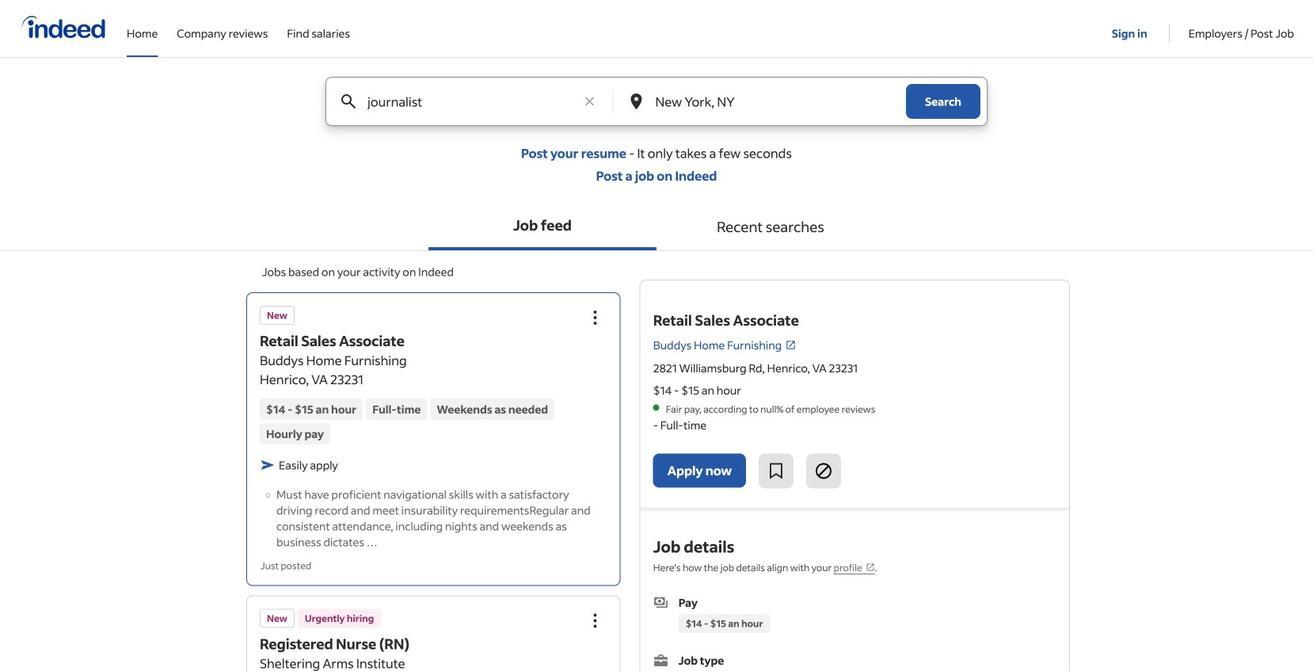 Task type: locate. For each thing, give the bounding box(es) containing it.
not interested image
[[815, 462, 834, 481]]

None search field
[[313, 77, 1001, 145]]

main content
[[0, 77, 1314, 671]]

tab list
[[0, 203, 1314, 251]]

job preferences (opens in a new window) image
[[866, 562, 875, 572]]

search: Job title, keywords, or company text field
[[365, 78, 574, 125]]

save this job image
[[767, 462, 786, 481]]

job actions for retail sales associate is collapsed image
[[586, 308, 605, 327]]



Task type: vqa. For each thing, say whether or not it's contained in the screenshot.
Save this job icon
yes



Task type: describe. For each thing, give the bounding box(es) containing it.
clear what input image
[[582, 94, 598, 109]]

Edit location text field
[[653, 78, 875, 125]]

buddys home furnishing (opens in a new tab) image
[[785, 339, 797, 351]]

job actions for registered nurse (rn) is collapsed image
[[586, 611, 605, 630]]



